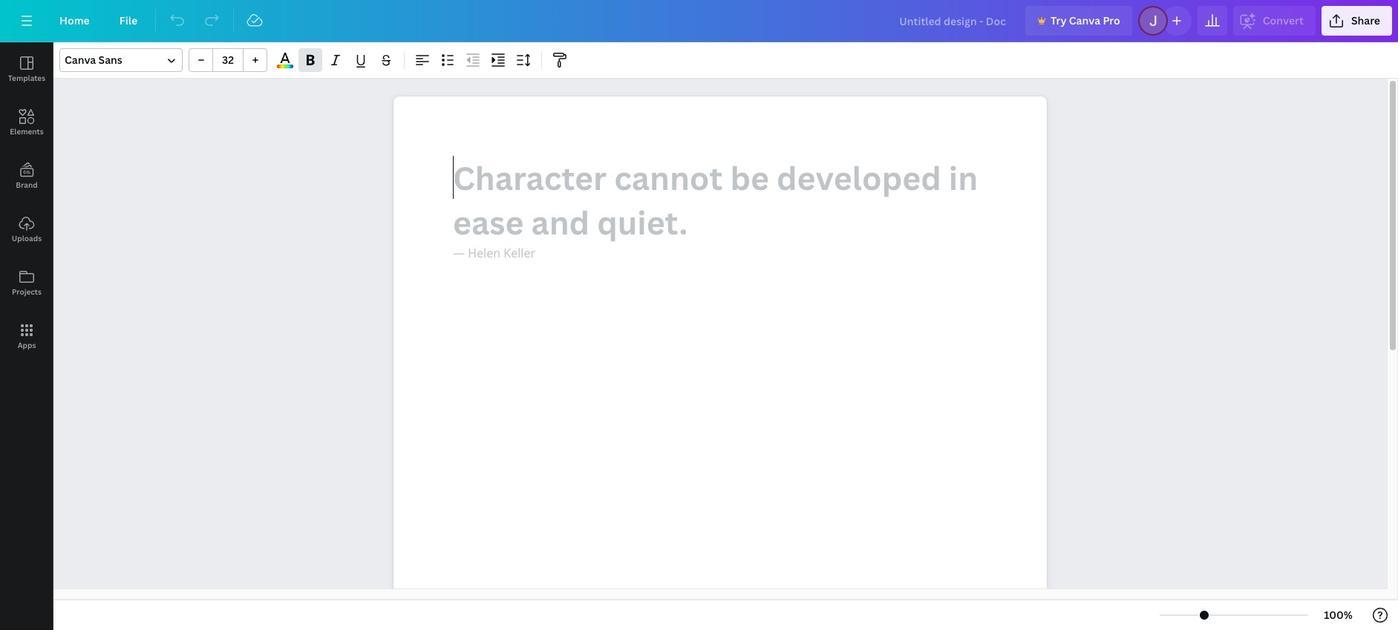 Task type: vqa. For each thing, say whether or not it's contained in the screenshot.
Elements
yes



Task type: describe. For each thing, give the bounding box(es) containing it.
apps
[[18, 340, 36, 351]]

apps button
[[0, 310, 53, 363]]

main menu bar
[[0, 0, 1399, 42]]

100% button
[[1315, 604, 1363, 628]]

brand
[[16, 180, 38, 190]]

templates button
[[0, 42, 53, 96]]

brand button
[[0, 149, 53, 203]]

file
[[119, 13, 138, 27]]

elements button
[[0, 96, 53, 149]]

share button
[[1322, 6, 1393, 36]]

templates
[[8, 73, 45, 83]]

canva sans
[[65, 53, 122, 67]]

canva inside try canva pro button
[[1069, 13, 1101, 27]]

canva inside canva sans dropdown button
[[65, 53, 96, 67]]

projects button
[[0, 256, 53, 310]]

sans
[[98, 53, 122, 67]]

convert button
[[1234, 6, 1316, 36]]



Task type: locate. For each thing, give the bounding box(es) containing it.
uploads
[[12, 233, 42, 244]]

0 horizontal spatial canva
[[65, 53, 96, 67]]

home link
[[48, 6, 102, 36]]

0 vertical spatial canva
[[1069, 13, 1101, 27]]

side panel tab list
[[0, 42, 53, 363]]

– – number field
[[218, 53, 238, 67]]

canva
[[1069, 13, 1101, 27], [65, 53, 96, 67]]

None text field
[[394, 97, 1047, 631]]

try canva pro
[[1051, 13, 1121, 27]]

canva sans button
[[59, 48, 183, 72]]

try
[[1051, 13, 1067, 27]]

home
[[59, 13, 90, 27]]

share
[[1352, 13, 1381, 27]]

group
[[189, 48, 267, 72]]

convert
[[1263, 13, 1304, 27]]

projects
[[12, 287, 42, 297]]

file button
[[108, 6, 149, 36]]

elements
[[10, 126, 44, 137]]

uploads button
[[0, 203, 53, 256]]

try canva pro button
[[1026, 6, 1133, 36]]

pro
[[1103, 13, 1121, 27]]

1 vertical spatial canva
[[65, 53, 96, 67]]

100%
[[1324, 608, 1353, 622]]

canva left sans
[[65, 53, 96, 67]]

canva right the try
[[1069, 13, 1101, 27]]

Design title text field
[[888, 6, 1020, 36]]

1 horizontal spatial canva
[[1069, 13, 1101, 27]]

color range image
[[277, 65, 293, 68]]



